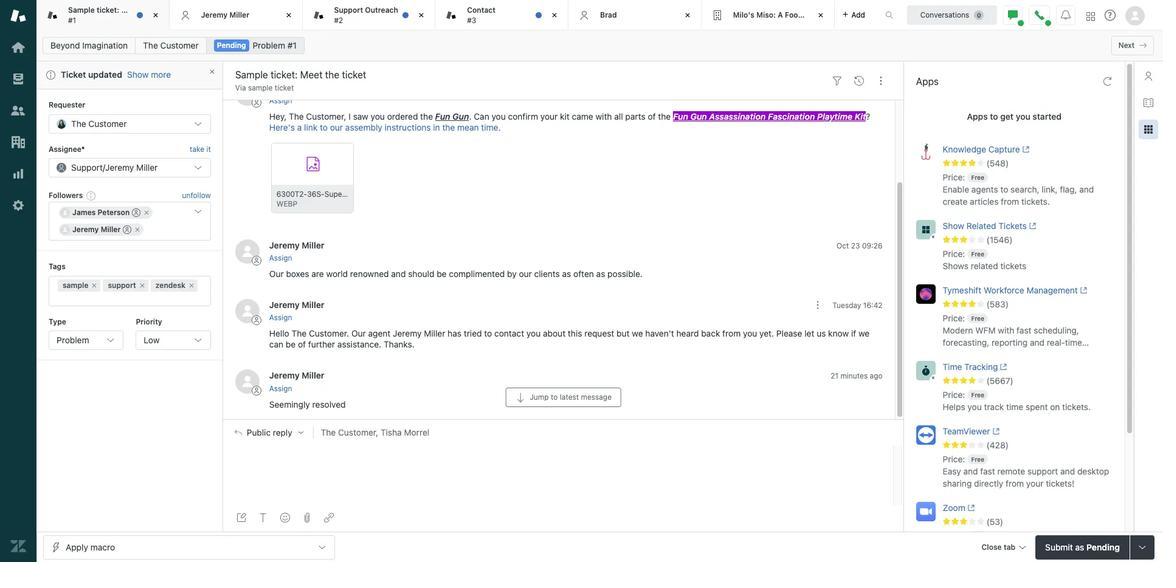 Task type: vqa. For each thing, say whether or not it's contained in the screenshot.
2nd tab
yes



Task type: describe. For each thing, give the bounding box(es) containing it.
to inside hey, the customer, i saw you ordered the fun gun . can you confirm your kit came with all parts of the fun gun assassination fascination playtime kit ? here's a link to our assembly instructions in the mean time.
[[320, 122, 328, 132]]

remove image for sample
[[91, 282, 98, 289]]

apps image
[[1144, 125, 1154, 134]]

miller inside hello the customer. our agent jeremy miller has tried to contact you about this request but we haven't heard back from you yet. please let us know if we can be of further assistance. thanks.
[[424, 329, 446, 339]]

started
[[1033, 111, 1062, 122]]

0 vertical spatial support
[[108, 281, 136, 290]]

often
[[574, 269, 594, 279]]

jeremy miller option
[[59, 224, 144, 236]]

assign for seemingly
[[269, 384, 292, 393]]

events image
[[855, 76, 864, 86]]

beyond
[[50, 40, 80, 50]]

let
[[805, 329, 815, 339]]

followers element
[[49, 202, 211, 241]]

tried
[[464, 329, 482, 339]]

user is an agent image
[[123, 226, 132, 234]]

free for you
[[972, 392, 985, 399]]

to inside hello the customer. our agent jeremy miller has tried to contact you about this request but we haven't heard back from you yet. please let us know if we can be of further assistance. thanks.
[[484, 329, 492, 339]]

jeremy up boxes
[[269, 240, 300, 250]]

1 horizontal spatial as
[[597, 269, 606, 279]]

from for teamviewer
[[1006, 479, 1025, 489]]

contact
[[495, 329, 525, 339]]

assign for hello
[[269, 313, 292, 323]]

complimented
[[449, 269, 505, 279]]

time inside price: free modern wfm with fast scheduling, forecasting, reporting and real-time analytics.
[[1066, 338, 1083, 348]]

fast inside price: free modern wfm with fast scheduling, forecasting, reporting and real-time analytics.
[[1017, 325, 1032, 336]]

add button
[[835, 0, 873, 30]]

customer.
[[309, 329, 349, 339]]

zendesk products image
[[1087, 12, 1096, 20]]

1 horizontal spatial our
[[519, 269, 532, 279]]

fascination
[[768, 111, 816, 122]]

assistance.
[[338, 340, 382, 350]]

assign for our
[[269, 254, 292, 263]]

link
[[304, 122, 318, 132]]

james peterson option
[[59, 207, 153, 219]]

1 we from the left
[[632, 329, 643, 339]]

shows
[[943, 261, 969, 271]]

/
[[103, 162, 105, 173]]

related
[[971, 261, 999, 271]]

a
[[778, 10, 783, 19]]

filter image
[[833, 76, 842, 86]]

thanks.
[[384, 340, 415, 350]]

zoom link
[[943, 502, 1096, 517]]

teamviewer
[[943, 426, 991, 437]]

format text image
[[258, 513, 268, 523]]

seemingly
[[269, 399, 310, 410]]

oct
[[837, 241, 850, 250]]

ticket inside sample ticket: meet the ticket #1
[[155, 6, 175, 15]]

knowledge capture link
[[943, 144, 1096, 158]]

modern
[[943, 325, 974, 336]]

0 horizontal spatial sample
[[63, 281, 88, 290]]

3 jeremy miller link from the top
[[269, 371, 325, 381]]

submit as pending
[[1046, 542, 1121, 553]]

show more button
[[127, 70, 171, 80]]

price: for helps
[[943, 390, 966, 400]]

(5667)
[[987, 376, 1014, 386]]

apply macro
[[66, 542, 115, 553]]

tisha
[[381, 428, 402, 438]]

1 vertical spatial ticket
[[275, 83, 294, 92]]

customer, inside hey, the customer, i saw you ordered the fun gun . can you confirm your kit came with all parts of the fun gun assassination fascination playtime kit ? here's a link to our assembly instructions in the mean time.
[[306, 111, 347, 122]]

take it
[[190, 145, 211, 154]]

reply
[[273, 428, 292, 438]]

main element
[[0, 0, 37, 563]]

price: free
[[943, 531, 985, 541]]

price: free helps you track time spent on tickets.
[[943, 390, 1091, 412]]

support for jeremy
[[71, 162, 103, 173]]

21 minutes ago
[[831, 372, 883, 381]]

09:26
[[863, 241, 883, 250]]

the right in on the top left
[[443, 122, 455, 132]]

problem #1
[[253, 40, 297, 50]]

get help image
[[1105, 10, 1116, 21]]

seemingly resolved
[[269, 399, 346, 410]]

jeremy miller assign for are
[[269, 240, 325, 263]]

webp link
[[271, 143, 355, 214]]

public
[[247, 428, 271, 438]]

the customer, tisha morrel
[[321, 428, 430, 438]]

and up sharing
[[964, 467, 979, 477]]

show related tickets
[[943, 221, 1027, 231]]

tab
[[1004, 543, 1016, 552]]

jeremy miller for jeremy miller option
[[72, 225, 121, 234]]

free for related
[[972, 251, 985, 258]]

0 vertical spatial our
[[269, 269, 284, 279]]

#1 inside secondary element
[[288, 40, 297, 50]]

please
[[777, 329, 803, 339]]

james
[[72, 208, 96, 217]]

the right parts
[[658, 111, 671, 122]]

the inside secondary element
[[143, 40, 158, 50]]

show inside ticket updated show more
[[127, 70, 149, 80]]

followers
[[49, 191, 83, 200]]

jeremy inside assignee* element
[[105, 162, 134, 173]]

.
[[469, 111, 472, 122]]

in
[[433, 122, 440, 132]]

heard
[[677, 329, 699, 339]]

assign button for our
[[269, 253, 292, 264]]

jeremy miller tab
[[170, 0, 303, 30]]

tabs tab list
[[37, 0, 873, 30]]

assignee* element
[[49, 158, 211, 178]]

assign button for seemingly
[[269, 384, 292, 395]]

the up instructions
[[420, 111, 433, 122]]

avatar image for hello the customer. our agent jeremy miller has tried to contact you about this request but we haven't heard back from you yet. please let us know if we can be of further assistance. thanks.
[[235, 299, 260, 324]]

2 horizontal spatial as
[[1076, 542, 1085, 553]]

zoom
[[943, 503, 966, 513]]

imagination
[[82, 40, 128, 50]]

remove image right user is an agent icon
[[134, 227, 141, 234]]

meet
[[121, 6, 139, 15]]

tab containing sample ticket: meet the ticket
[[37, 0, 175, 30]]

(opens in a new tab) image for tymeshift workforce management
[[1079, 287, 1088, 295]]

the inside hey, the customer, i saw you ordered the fun gun . can you confirm your kit came with all parts of the fun gun assassination fascination playtime kit ? here's a link to our assembly instructions in the mean time.
[[289, 111, 304, 122]]

our boxes are world renowned and should be complimented by our clients as often as possible.
[[269, 269, 643, 279]]

2 fun from the left
[[673, 111, 689, 122]]

tuesday
[[833, 301, 862, 310]]

6 price: from the top
[[943, 531, 966, 541]]

price: for easy
[[943, 454, 966, 465]]

ticket actions image
[[876, 76, 886, 86]]

assassination
[[710, 111, 766, 122]]

show related tickets image
[[917, 220, 936, 240]]

sample
[[68, 6, 95, 15]]

#2
[[334, 16, 343, 25]]

time tracking image
[[917, 361, 936, 381]]

jeremy up seemingly
[[269, 371, 300, 381]]

and up tickets!
[[1061, 467, 1076, 477]]

Oct 23 09:26 text field
[[837, 241, 883, 250]]

agents
[[972, 184, 999, 195]]

know
[[829, 329, 849, 339]]

free inside the price: free
[[972, 533, 985, 540]]

your inside "price: free easy and fast remote support and desktop sharing directly from your tickets!"
[[1027, 479, 1044, 489]]

of inside hello the customer. our agent jeremy miller has tried to contact you about this request but we haven't heard back from you yet. please let us know if we can be of further assistance. thanks.
[[298, 340, 306, 350]]

unfollow
[[182, 191, 211, 200]]

spent
[[1026, 402, 1048, 412]]

#1 inside sample ticket: meet the ticket #1
[[68, 16, 76, 25]]

alert containing ticket updated
[[37, 61, 223, 90]]

teamviewer link
[[943, 426, 1096, 440]]

ticket updated show more
[[61, 69, 171, 80]]

the customer, tisha morrel button
[[313, 427, 904, 439]]

1 assign button from the top
[[269, 95, 292, 106]]

close image inside tab
[[549, 9, 561, 21]]

possible.
[[608, 269, 643, 279]]

(opens in a new tab) image for knowledge capture
[[1021, 146, 1030, 153]]

tickets
[[999, 221, 1027, 231]]

time inside the "price: free helps you track time spent on tickets."
[[1007, 402, 1024, 412]]

(53)
[[987, 517, 1004, 527]]

requester element
[[49, 114, 211, 134]]

our inside hello the customer. our agent jeremy miller has tried to contact you about this request but we haven't heard back from you yet. please let us know if we can be of further assistance. thanks.
[[352, 329, 366, 339]]

tickets. inside the "price: free helps you track time spent on tickets."
[[1063, 402, 1091, 412]]

zendesk support image
[[10, 8, 26, 24]]

apps for apps
[[917, 76, 939, 87]]

price: for shows
[[943, 249, 966, 259]]

knowledge capture image
[[917, 144, 936, 163]]

saw
[[353, 111, 369, 122]]

close image for brad
[[682, 9, 694, 21]]

you up here's a link to our assembly instructions in the mean time. link
[[371, 111, 385, 122]]

beyond imagination
[[50, 40, 128, 50]]

3 stars. 428 reviews. element
[[943, 440, 1118, 451]]

0 vertical spatial be
[[437, 269, 447, 279]]

the inside "button"
[[321, 428, 336, 438]]

to left get
[[991, 111, 999, 122]]

miller inside option
[[101, 225, 121, 234]]

boxes
[[286, 269, 309, 279]]

analytics.
[[943, 350, 981, 360]]

price: for enable
[[943, 172, 966, 182]]

(opens in a new tab) image for teamviewer
[[991, 428, 1000, 436]]

customer, inside "button"
[[338, 428, 379, 438]]

ago
[[870, 372, 883, 381]]

secondary element
[[37, 33, 1164, 58]]

1 vertical spatial show
[[943, 221, 965, 231]]

time
[[943, 362, 963, 372]]

customer inside secondary element
[[160, 40, 199, 50]]

to inside jump to latest message button
[[551, 393, 558, 402]]

us
[[817, 329, 826, 339]]

here's a link to our assembly instructions in the mean time. link
[[269, 122, 501, 132]]

tracking
[[965, 362, 999, 372]]

hello
[[269, 329, 289, 339]]

admin image
[[10, 198, 26, 214]]

(1546)
[[987, 235, 1013, 245]]

and inside price: free modern wfm with fast scheduling, forecasting, reporting and real-time analytics.
[[1031, 338, 1045, 348]]

easy
[[943, 467, 962, 477]]

resolved
[[312, 399, 346, 410]]

you left yet.
[[743, 329, 758, 339]]

zendesk
[[156, 281, 186, 290]]

draft mode image
[[237, 513, 246, 523]]

2 gun from the left
[[691, 111, 707, 122]]

jeremy miller link for are
[[269, 240, 325, 250]]

kit
[[855, 111, 867, 122]]

webp
[[277, 199, 298, 208]]

4 stars. 583 reviews. element
[[943, 299, 1118, 310]]



Task type: locate. For each thing, give the bounding box(es) containing it.
mean
[[458, 122, 479, 132]]

2 close image from the left
[[283, 9, 295, 21]]

(opens in a new tab) image up 3 stars. 1546 reviews. element
[[1027, 223, 1037, 230]]

to right agents
[[1001, 184, 1009, 195]]

free up agents
[[972, 174, 985, 181]]

remote
[[998, 467, 1026, 477]]

miller inside tab
[[230, 10, 250, 19]]

1 close image from the left
[[150, 9, 162, 21]]

0 horizontal spatial of
[[298, 340, 306, 350]]

close image for meet
[[150, 9, 162, 21]]

0 vertical spatial jeremy miller assign
[[269, 240, 325, 263]]

parts
[[626, 111, 646, 122]]

1 horizontal spatial be
[[437, 269, 447, 279]]

alert
[[37, 61, 223, 90]]

add link (cmd k) image
[[324, 513, 334, 523]]

knowledge image
[[1144, 98, 1154, 108]]

tuesday 16:42
[[833, 301, 883, 310]]

the down resolved
[[321, 428, 336, 438]]

jeremy miller assign up boxes
[[269, 240, 325, 263]]

tickets. down search,
[[1022, 196, 1051, 207]]

to inside price: free enable agents to search, link, flag, and create articles from tickets.
[[1001, 184, 1009, 195]]

close tab
[[982, 543, 1016, 552]]

enable
[[943, 184, 970, 195]]

close image up problem #1
[[283, 9, 295, 21]]

0 horizontal spatial as
[[562, 269, 571, 279]]

?
[[867, 111, 871, 122]]

jeremy miller link up seemingly
[[269, 371, 325, 381]]

james.peterson1902@gmail.com image
[[60, 208, 70, 218]]

milo's miso: a foodlez subsidiary tab
[[702, 0, 854, 30]]

public reply
[[247, 428, 292, 438]]

2 avatar image from the top
[[235, 299, 260, 324]]

support inside support outreach #2
[[334, 6, 363, 15]]

jeremy inside tab
[[201, 10, 228, 19]]

free for agents
[[972, 174, 985, 181]]

6 free from the top
[[972, 533, 985, 540]]

contact
[[467, 6, 496, 15]]

our up assistance.
[[352, 329, 366, 339]]

support up tickets!
[[1028, 467, 1059, 477]]

instructions
[[385, 122, 431, 132]]

4 free from the top
[[972, 392, 985, 399]]

1 vertical spatial problem
[[57, 335, 89, 346]]

with inside price: free modern wfm with fast scheduling, forecasting, reporting and real-time analytics.
[[999, 325, 1015, 336]]

close image inside milo's miso: a foodlez subsidiary tab
[[815, 9, 827, 21]]

5 price: from the top
[[943, 454, 966, 465]]

close image left milo's
[[682, 9, 694, 21]]

outreach
[[365, 6, 398, 15]]

apps left get
[[968, 111, 988, 122]]

1 horizontal spatial (opens in a new tab) image
[[1021, 146, 1030, 153]]

1 vertical spatial be
[[286, 340, 296, 350]]

jump
[[530, 393, 549, 402]]

(opens in a new tab) image inside show related tickets link
[[1027, 223, 1037, 230]]

1 free from the top
[[972, 174, 985, 181]]

time down scheduling,
[[1066, 338, 1083, 348]]

jeremy miller assign up hello
[[269, 300, 325, 323]]

1 horizontal spatial fun
[[673, 111, 689, 122]]

jeremy up hello
[[269, 300, 300, 310]]

fun up in on the top left
[[435, 111, 451, 122]]

3 stars. 1546 reviews. element
[[943, 235, 1118, 246]]

0 horizontal spatial jeremy miller
[[72, 225, 121, 234]]

0 horizontal spatial problem
[[57, 335, 89, 346]]

workforce
[[984, 285, 1025, 296]]

0 vertical spatial the customer
[[143, 40, 199, 50]]

customer, left tisha
[[338, 428, 379, 438]]

jeremy miller assign for customer.
[[269, 300, 325, 323]]

0 horizontal spatial ticket
[[155, 6, 175, 15]]

yet.
[[760, 329, 775, 339]]

#1 down sample
[[68, 16, 76, 25]]

tymeshift workforce management
[[943, 285, 1079, 296]]

tab containing support outreach
[[303, 0, 436, 30]]

but
[[617, 329, 630, 339]]

price: inside the "price: free helps you track time spent on tickets."
[[943, 390, 966, 400]]

(opens in a new tab) image inside knowledge capture link
[[1021, 146, 1030, 153]]

customer context image
[[1144, 71, 1154, 81]]

(opens in a new tab) image inside teamviewer link
[[991, 428, 1000, 436]]

as
[[562, 269, 571, 279], [597, 269, 606, 279], [1076, 542, 1085, 553]]

displays possible ticket submission types image
[[1138, 543, 1148, 553]]

time
[[1066, 338, 1083, 348], [1007, 402, 1024, 412]]

1 vertical spatial sample
[[63, 281, 88, 290]]

1 vertical spatial jeremy miller assign
[[269, 300, 325, 323]]

more
[[151, 70, 171, 80]]

customer inside requester element
[[88, 118, 127, 129]]

0 vertical spatial #1
[[68, 16, 76, 25]]

close image right outreach
[[416, 9, 428, 21]]

0 vertical spatial your
[[541, 111, 558, 122]]

price: free easy and fast remote support and desktop sharing directly from your tickets!
[[943, 454, 1110, 489]]

jump to latest message
[[530, 393, 612, 402]]

0 horizontal spatial close image
[[549, 9, 561, 21]]

free up the directly
[[972, 456, 985, 464]]

from down remote
[[1006, 479, 1025, 489]]

free inside price: free modern wfm with fast scheduling, forecasting, reporting and real-time analytics.
[[972, 315, 985, 322]]

problem inside popup button
[[57, 335, 89, 346]]

1 vertical spatial jeremy miller link
[[269, 300, 325, 310]]

with inside hey, the customer, i saw you ordered the fun gun . can you confirm your kit came with all parts of the fun gun assassination fascination playtime kit ? here's a link to our assembly instructions in the mean time.
[[596, 111, 612, 122]]

the inside sample ticket: meet the ticket #1
[[141, 6, 153, 15]]

jeremy up the customer link
[[201, 10, 228, 19]]

remove image
[[134, 227, 141, 234], [91, 282, 98, 289], [139, 282, 146, 289], [188, 282, 195, 289]]

support inside "price: free easy and fast remote support and desktop sharing directly from your tickets!"
[[1028, 467, 1059, 477]]

1 horizontal spatial your
[[1027, 479, 1044, 489]]

0 horizontal spatial be
[[286, 340, 296, 350]]

take it button
[[190, 143, 211, 156]]

1 horizontal spatial fast
[[1017, 325, 1032, 336]]

from inside hello the customer. our agent jeremy miller has tried to contact you about this request but we haven't heard back from you yet. please let us know if we can be of further assistance. thanks.
[[723, 329, 741, 339]]

close image
[[150, 9, 162, 21], [283, 9, 295, 21], [416, 9, 428, 21]]

2 assign button from the top
[[269, 253, 292, 264]]

the customer up more
[[143, 40, 199, 50]]

from inside price: free enable agents to search, link, flag, and create articles from tickets.
[[1001, 196, 1020, 207]]

1 vertical spatial your
[[1027, 479, 1044, 489]]

(opens in a new tab) image inside tymeshift workforce management 'link'
[[1079, 287, 1088, 295]]

0 horizontal spatial fun
[[435, 111, 451, 122]]

close image left brad
[[549, 9, 561, 21]]

Tuesday 16:42 text field
[[833, 301, 883, 310]]

1 horizontal spatial our
[[352, 329, 366, 339]]

peterson
[[98, 208, 130, 217]]

1 close image from the left
[[549, 9, 561, 21]]

hey, the customer, i saw you ordered the fun gun . can you confirm your kit came with all parts of the fun gun assassination fascination playtime kit ? here's a link to our assembly instructions in the mean time.
[[269, 111, 871, 132]]

with up reporting
[[999, 325, 1015, 336]]

your left kit
[[541, 111, 558, 122]]

jeremy miller link up boxes
[[269, 240, 325, 250]]

1 price: from the top
[[943, 172, 966, 182]]

0 horizontal spatial with
[[596, 111, 612, 122]]

0 vertical spatial avatar image
[[235, 240, 260, 264]]

tickets. right 'on'
[[1063, 402, 1091, 412]]

fast up reporting
[[1017, 325, 1032, 336]]

0 vertical spatial ticket
[[155, 6, 175, 15]]

jeremy miller down james peterson
[[72, 225, 121, 234]]

price: up easy on the right of page
[[943, 454, 966, 465]]

problem up 'via sample ticket'
[[253, 40, 285, 50]]

avatar image
[[235, 240, 260, 264], [235, 299, 260, 324], [235, 370, 260, 394]]

4 stars. 5667 reviews. element
[[943, 376, 1118, 387]]

3 close image from the left
[[416, 9, 428, 21]]

jeremy miller inside option
[[72, 225, 121, 234]]

tab containing contact
[[436, 0, 569, 30]]

you up the time. at the left
[[492, 111, 506, 122]]

millerjeremy500@gmail.com image
[[60, 225, 70, 235]]

4 stars. 548 reviews. element
[[943, 158, 1118, 169]]

2 price: from the top
[[943, 249, 966, 259]]

price: for modern
[[943, 313, 966, 324]]

views image
[[10, 71, 26, 87]]

price: up "enable"
[[943, 172, 966, 182]]

problem for problem #1
[[253, 40, 285, 50]]

info on adding followers image
[[87, 191, 96, 201]]

fun right parts
[[673, 111, 689, 122]]

2 we from the left
[[859, 329, 870, 339]]

0 vertical spatial fast
[[1017, 325, 1032, 336]]

0 horizontal spatial we
[[632, 329, 643, 339]]

avatar image for our boxes are world renowned and should be complimented by our clients as often as possible.
[[235, 240, 260, 264]]

kit
[[560, 111, 570, 122]]

close image for milo's miso: a foodlez subsidiary
[[815, 9, 827, 21]]

to right the tried
[[484, 329, 492, 339]]

0 horizontal spatial customer
[[88, 118, 127, 129]]

0 vertical spatial customer,
[[306, 111, 347, 122]]

zoom image
[[917, 502, 936, 522]]

2 jeremy miller assign from the top
[[269, 300, 325, 323]]

(opens in a new tab) image inside 'zoom' link
[[966, 505, 975, 512]]

tickets.
[[1022, 196, 1051, 207], [1063, 402, 1091, 412]]

problem for problem
[[57, 335, 89, 346]]

free inside price: free enable agents to search, link, flag, and create articles from tickets.
[[972, 174, 985, 181]]

0 vertical spatial of
[[648, 111, 656, 122]]

2 vertical spatial from
[[1006, 479, 1025, 489]]

directly
[[975, 479, 1004, 489]]

free for and
[[972, 456, 985, 464]]

close image
[[549, 9, 561, 21], [682, 9, 694, 21], [815, 9, 827, 21]]

(opens in a new tab) image for time tracking
[[999, 364, 1008, 371]]

be inside hello the customer. our agent jeremy miller has tried to contact you about this request but we haven't heard back from you yet. please let us know if we can be of further assistance. thanks.
[[286, 340, 296, 350]]

1 horizontal spatial show
[[943, 221, 965, 231]]

1 horizontal spatial pending
[[1087, 542, 1121, 553]]

1 gun from the left
[[453, 111, 469, 122]]

assign button for hello
[[269, 313, 292, 324]]

ticket up hey,
[[275, 83, 294, 92]]

1 vertical spatial from
[[723, 329, 741, 339]]

free up wfm
[[972, 315, 985, 322]]

sample
[[248, 83, 273, 92], [63, 281, 88, 290]]

jeremy inside option
[[72, 225, 99, 234]]

from inside "price: free easy and fast remote support and desktop sharing directly from your tickets!"
[[1006, 479, 1025, 489]]

the customer down requester
[[71, 118, 127, 129]]

the inside hello the customer. our agent jeremy miller has tried to contact you about this request but we haven't heard back from you yet. please let us know if we can be of further assistance. thanks.
[[292, 329, 307, 339]]

brad tab
[[569, 0, 702, 30]]

remove image right zendesk
[[188, 282, 195, 289]]

1 vertical spatial apps
[[968, 111, 988, 122]]

1 avatar image from the top
[[235, 240, 260, 264]]

price: inside price: free shows related tickets
[[943, 249, 966, 259]]

from down search,
[[1001, 196, 1020, 207]]

(opens in a new tab) image up (428)
[[991, 428, 1000, 436]]

5 free from the top
[[972, 456, 985, 464]]

free inside price: free shows related tickets
[[972, 251, 985, 258]]

0 horizontal spatial time
[[1007, 402, 1024, 412]]

the
[[141, 6, 153, 15], [420, 111, 433, 122], [658, 111, 671, 122], [443, 122, 455, 132]]

you left about
[[527, 329, 541, 339]]

the
[[143, 40, 158, 50], [289, 111, 304, 122], [71, 118, 86, 129], [292, 329, 307, 339], [321, 428, 336, 438]]

jeremy inside hello the customer. our agent jeremy miller has tried to contact you about this request but we haven't heard back from you yet. please let us know if we can be of further assistance. thanks.
[[393, 329, 422, 339]]

jeremy miller up 'close ticket collision notification' icon
[[201, 10, 250, 19]]

0 horizontal spatial close image
[[150, 9, 162, 21]]

1 horizontal spatial customer
[[160, 40, 199, 50]]

(opens in a new tab) image up scheduling,
[[1079, 287, 1088, 295]]

miller inside assignee* element
[[136, 162, 158, 173]]

1 horizontal spatial apps
[[968, 111, 988, 122]]

jeremy miller link for customer.
[[269, 300, 325, 310]]

problem button
[[49, 331, 124, 351]]

has
[[448, 329, 462, 339]]

conversationlabel log
[[223, 72, 904, 420]]

0 horizontal spatial our
[[330, 122, 343, 132]]

1 horizontal spatial gun
[[691, 111, 707, 122]]

capture
[[989, 144, 1021, 155]]

confirm
[[508, 111, 538, 122]]

2 assign from the top
[[269, 254, 292, 263]]

0 vertical spatial our
[[330, 122, 343, 132]]

flag,
[[1061, 184, 1078, 195]]

get
[[1001, 111, 1014, 122]]

2 vertical spatial avatar image
[[235, 370, 260, 394]]

tymeshift workforce management image
[[917, 285, 936, 304]]

1 vertical spatial customer
[[88, 118, 127, 129]]

the customer link
[[135, 37, 207, 54]]

brad
[[600, 10, 617, 19]]

1 fun from the left
[[435, 111, 451, 122]]

teamviewer image
[[917, 426, 936, 445]]

price: up 'modern' at the right bottom of page
[[943, 313, 966, 324]]

jeremy miller for 'jeremy miller' tab
[[201, 10, 250, 19]]

type
[[49, 317, 66, 327]]

assign up seemingly
[[269, 384, 292, 393]]

be right should
[[437, 269, 447, 279]]

can
[[269, 340, 284, 350]]

apps to get you started
[[968, 111, 1062, 122]]

1 assign from the top
[[269, 96, 292, 105]]

problem down type
[[57, 335, 89, 346]]

be
[[437, 269, 447, 279], [286, 340, 296, 350]]

our inside hey, the customer, i saw you ordered the fun gun . can you confirm your kit came with all parts of the fun gun assassination fascination playtime kit ? here's a link to our assembly instructions in the mean time.
[[330, 122, 343, 132]]

0 horizontal spatial (opens in a new tab) image
[[991, 428, 1000, 436]]

our right by
[[519, 269, 532, 279]]

0 vertical spatial jeremy miller
[[201, 10, 250, 19]]

to right link
[[320, 122, 328, 132]]

remove image for zendesk
[[188, 282, 195, 289]]

price: inside price: free modern wfm with fast scheduling, forecasting, reporting and real-time analytics.
[[943, 313, 966, 324]]

1 horizontal spatial jeremy miller
[[201, 10, 250, 19]]

0 vertical spatial jeremy miller link
[[269, 240, 325, 250]]

free up related
[[972, 251, 985, 258]]

notifications image
[[1062, 10, 1071, 20]]

1 horizontal spatial #1
[[288, 40, 297, 50]]

1 vertical spatial (opens in a new tab) image
[[991, 428, 1000, 436]]

the customer inside requester element
[[71, 118, 127, 129]]

of inside hey, the customer, i saw you ordered the fun gun . can you confirm your kit came with all parts of the fun gun assassination fascination playtime kit ? here's a link to our assembly instructions in the mean time.
[[648, 111, 656, 122]]

zendesk image
[[10, 539, 26, 555]]

we right but
[[632, 329, 643, 339]]

2 tab from the left
[[303, 0, 436, 30]]

requester
[[49, 101, 85, 110]]

avatar image for seemingly resolved
[[235, 370, 260, 394]]

assignee*
[[49, 145, 85, 154]]

free inside the "price: free helps you track time spent on tickets."
[[972, 392, 985, 399]]

the inside requester element
[[71, 118, 86, 129]]

assign button up seemingly
[[269, 384, 292, 395]]

1 horizontal spatial problem
[[253, 40, 285, 50]]

2 horizontal spatial close image
[[815, 9, 827, 21]]

3 price: from the top
[[943, 313, 966, 324]]

jeremy miller link down boxes
[[269, 300, 325, 310]]

ticket:
[[97, 6, 119, 15]]

miso:
[[757, 10, 776, 19]]

pending left 'displays possible ticket submission types' icon
[[1087, 542, 1121, 553]]

problem inside secondary element
[[253, 40, 285, 50]]

apps for apps to get you started
[[968, 111, 988, 122]]

forecasting,
[[943, 338, 990, 348]]

renowned
[[350, 269, 389, 279]]

add attachment image
[[302, 513, 312, 523]]

jeremy up thanks. on the bottom
[[393, 329, 422, 339]]

pending down 'jeremy miller' tab
[[217, 41, 246, 50]]

1 horizontal spatial support
[[334, 6, 363, 15]]

(opens in a new tab) image down sharing
[[966, 505, 975, 512]]

(opens in a new tab) image up 4 stars. 548 reviews. 'element'
[[1021, 146, 1030, 153]]

hey,
[[269, 111, 287, 122]]

16:42
[[864, 301, 883, 310]]

the up show more button
[[143, 40, 158, 50]]

sample down tags
[[63, 281, 88, 290]]

conversations
[[921, 10, 970, 19]]

from right back
[[723, 329, 741, 339]]

1 horizontal spatial close image
[[682, 9, 694, 21]]

unfollow button
[[182, 191, 211, 202]]

close image inside 'jeremy miller' tab
[[283, 9, 295, 21]]

0 vertical spatial (opens in a new tab) image
[[1021, 146, 1030, 153]]

the right meet
[[141, 6, 153, 15]]

1 vertical spatial pending
[[1087, 542, 1121, 553]]

via
[[235, 83, 246, 92]]

(opens in a new tab) image
[[1021, 146, 1030, 153], [991, 428, 1000, 436]]

assign button up hey,
[[269, 95, 292, 106]]

1 vertical spatial jeremy miller
[[72, 225, 121, 234]]

time right track
[[1007, 402, 1024, 412]]

0 horizontal spatial fast
[[981, 467, 996, 477]]

1 horizontal spatial the customer
[[143, 40, 199, 50]]

customer up / on the top of page
[[88, 118, 127, 129]]

tickets. inside price: free enable agents to search, link, flag, and create articles from tickets.
[[1022, 196, 1051, 207]]

close image right foodlez
[[815, 9, 827, 21]]

request
[[585, 329, 615, 339]]

related
[[967, 221, 997, 231]]

4 assign button from the top
[[269, 384, 292, 395]]

1 vertical spatial #1
[[288, 40, 297, 50]]

pending
[[217, 41, 246, 50], [1087, 542, 1121, 553]]

you right get
[[1016, 111, 1031, 122]]

support
[[108, 281, 136, 290], [1028, 467, 1059, 477]]

remove image
[[143, 210, 150, 217]]

free inside "price: free easy and fast remote support and desktop sharing directly from your tickets!"
[[972, 456, 985, 464]]

show left more
[[127, 70, 149, 80]]

search,
[[1011, 184, 1040, 195]]

0 horizontal spatial the customer
[[71, 118, 127, 129]]

as right submit
[[1076, 542, 1085, 553]]

tab
[[37, 0, 175, 30], [303, 0, 436, 30], [436, 0, 569, 30]]

knowledge
[[943, 144, 987, 155]]

0 horizontal spatial support
[[71, 162, 103, 173]]

with
[[596, 111, 612, 122], [999, 325, 1015, 336]]

time tracking link
[[943, 361, 1096, 376]]

fast inside "price: free easy and fast remote support and desktop sharing directly from your tickets!"
[[981, 467, 996, 477]]

0 vertical spatial from
[[1001, 196, 1020, 207]]

0 vertical spatial customer
[[160, 40, 199, 50]]

the up a
[[289, 111, 304, 122]]

support / jeremy miller
[[71, 162, 158, 173]]

2 horizontal spatial close image
[[416, 9, 428, 21]]

0 horizontal spatial our
[[269, 269, 284, 279]]

0 vertical spatial tickets.
[[1022, 196, 1051, 207]]

2 vertical spatial jeremy miller link
[[269, 371, 325, 381]]

2 jeremy miller link from the top
[[269, 300, 325, 310]]

price: inside "price: free easy and fast remote support and desktop sharing directly from your tickets!"
[[943, 454, 966, 465]]

you inside the "price: free helps you track time spent on tickets."
[[968, 402, 982, 412]]

support for #2
[[334, 6, 363, 15]]

customers image
[[10, 103, 26, 119]]

tymeshift workforce management link
[[943, 285, 1096, 299]]

low button
[[136, 331, 211, 351]]

and inside price: free enable agents to search, link, flag, and create articles from tickets.
[[1080, 184, 1095, 195]]

jeremy down requester element
[[105, 162, 134, 173]]

(opens in a new tab) image for zoom
[[966, 505, 975, 512]]

0 horizontal spatial gun
[[453, 111, 469, 122]]

assign up hey,
[[269, 96, 292, 105]]

1 vertical spatial of
[[298, 340, 306, 350]]

updated
[[88, 69, 122, 80]]

1 vertical spatial time
[[1007, 402, 1024, 412]]

close image right meet
[[150, 9, 162, 21]]

0 vertical spatial sample
[[248, 83, 273, 92]]

reporting image
[[10, 166, 26, 182]]

4 assign from the top
[[269, 384, 292, 393]]

hide composer image
[[559, 415, 569, 425]]

0 vertical spatial support
[[334, 6, 363, 15]]

assign
[[269, 96, 292, 105], [269, 254, 292, 263], [269, 313, 292, 323], [269, 384, 292, 393]]

0 horizontal spatial tickets.
[[1022, 196, 1051, 207]]

1 vertical spatial the customer
[[71, 118, 127, 129]]

support inside assignee* element
[[71, 162, 103, 173]]

1 horizontal spatial we
[[859, 329, 870, 339]]

support up priority
[[108, 281, 136, 290]]

pending inside secondary element
[[217, 41, 246, 50]]

from for knowledge capture
[[1001, 196, 1020, 207]]

the down requester
[[71, 118, 86, 129]]

1 vertical spatial support
[[1028, 467, 1059, 477]]

0 vertical spatial pending
[[217, 41, 246, 50]]

customer up more
[[160, 40, 199, 50]]

(opens in a new tab) image inside time tracking link
[[999, 364, 1008, 371]]

and inside conversationlabel log
[[391, 269, 406, 279]]

the right hello
[[292, 329, 307, 339]]

organizations image
[[10, 134, 26, 150]]

your inside hey, the customer, i saw you ordered the fun gun . can you confirm your kit came with all parts of the fun gun assassination fascination playtime kit ? here's a link to our assembly instructions in the mean time.
[[541, 111, 558, 122]]

assign up boxes
[[269, 254, 292, 263]]

1 jeremy miller assign from the top
[[269, 240, 325, 263]]

3 tab from the left
[[436, 0, 569, 30]]

show related tickets link
[[943, 220, 1096, 235]]

23
[[852, 241, 861, 250]]

(opens in a new tab) image up the (5667)
[[999, 364, 1008, 371]]

desktop
[[1078, 467, 1110, 477]]

track
[[985, 402, 1005, 412]]

Subject field
[[233, 68, 824, 82]]

0 vertical spatial show
[[127, 70, 149, 80]]

21 minutes ago text field
[[831, 372, 883, 381]]

our right link
[[330, 122, 343, 132]]

latest
[[560, 393, 579, 402]]

1 vertical spatial tickets.
[[1063, 402, 1091, 412]]

jeremy miller assign up seemingly
[[269, 371, 325, 393]]

the customer inside secondary element
[[143, 40, 199, 50]]

it
[[207, 145, 211, 154]]

assign button up boxes
[[269, 253, 292, 264]]

remove image for support
[[139, 282, 146, 289]]

1 vertical spatial with
[[999, 325, 1015, 336]]

world
[[326, 269, 348, 279]]

gun up mean
[[453, 111, 469, 122]]

4 price: from the top
[[943, 390, 966, 400]]

2 free from the top
[[972, 251, 985, 258]]

1 tab from the left
[[37, 0, 175, 30]]

next
[[1119, 41, 1135, 50]]

milo's
[[734, 10, 755, 19]]

and right "flag,"
[[1080, 184, 1095, 195]]

3 avatar image from the top
[[235, 370, 260, 394]]

(opens in a new tab) image
[[1027, 223, 1037, 230], [1079, 287, 1088, 295], [999, 364, 1008, 371], [966, 505, 975, 512]]

jeremy miller inside tab
[[201, 10, 250, 19]]

0 vertical spatial time
[[1066, 338, 1083, 348]]

3 assign button from the top
[[269, 313, 292, 324]]

fun
[[435, 111, 451, 122], [673, 111, 689, 122]]

3 jeremy miller assign from the top
[[269, 371, 325, 393]]

3 assign from the top
[[269, 313, 292, 323]]

gun left assassination
[[691, 111, 707, 122]]

2 close image from the left
[[682, 9, 694, 21]]

sample right "via"
[[248, 83, 273, 92]]

1 horizontal spatial sample
[[248, 83, 273, 92]]

button displays agent's chat status as online. image
[[1009, 10, 1018, 20]]

further
[[308, 340, 335, 350]]

came
[[572, 111, 594, 122]]

next button
[[1112, 36, 1155, 55]]

time.
[[481, 122, 501, 132]]

3 stars. 53 reviews. element
[[943, 517, 1118, 528]]

free for wfm
[[972, 315, 985, 322]]

user is an agent image
[[132, 209, 141, 217]]

1 horizontal spatial of
[[648, 111, 656, 122]]

scheduling,
[[1034, 325, 1080, 336]]

free up close
[[972, 533, 985, 540]]

get started image
[[10, 40, 26, 55]]

3 free from the top
[[972, 315, 985, 322]]

close ticket collision notification image
[[209, 68, 216, 75]]

1 jeremy miller link from the top
[[269, 240, 325, 250]]

1 horizontal spatial support
[[1028, 467, 1059, 477]]

all
[[615, 111, 623, 122]]

0 horizontal spatial #1
[[68, 16, 76, 25]]

close image for #2
[[416, 9, 428, 21]]

1 horizontal spatial ticket
[[275, 83, 294, 92]]

with left all
[[596, 111, 612, 122]]

2 vertical spatial jeremy miller assign
[[269, 371, 325, 393]]

0 vertical spatial problem
[[253, 40, 285, 50]]

price: inside price: free enable agents to search, link, flag, and create articles from tickets.
[[943, 172, 966, 182]]

as right often in the top of the page
[[597, 269, 606, 279]]

apps
[[917, 76, 939, 87], [968, 111, 988, 122]]

insert emojis image
[[280, 513, 290, 523]]

0 horizontal spatial pending
[[217, 41, 246, 50]]

remove image up problem popup button
[[91, 282, 98, 289]]

1 horizontal spatial with
[[999, 325, 1015, 336]]

0 horizontal spatial apps
[[917, 76, 939, 87]]

3 close image from the left
[[815, 9, 827, 21]]

close image inside brad tab
[[682, 9, 694, 21]]

additional actions image
[[814, 301, 823, 310]]

(opens in a new tab) image for show related tickets
[[1027, 223, 1037, 230]]

tickets
[[1001, 261, 1027, 271]]

price: down zoom
[[943, 531, 966, 541]]

ticket right meet
[[155, 6, 175, 15]]



